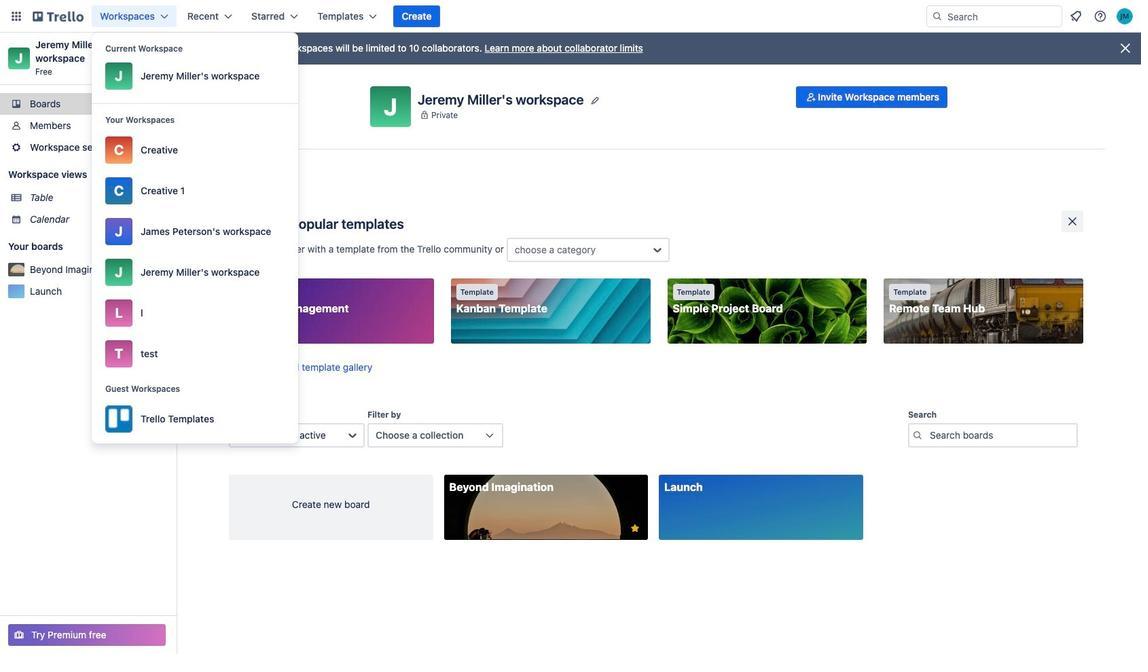 Task type: locate. For each thing, give the bounding box(es) containing it.
back to home image
[[33, 5, 84, 27]]

jeremy miller (jeremymiller198) image
[[1117, 8, 1134, 24]]

logo for trello templates workspace image
[[105, 406, 133, 433]]

Search boards text field
[[909, 423, 1079, 448]]

search image
[[933, 11, 943, 22]]

Search field
[[943, 6, 1062, 27]]



Task type: vqa. For each thing, say whether or not it's contained in the screenshot.
'Workspace navigation collapse icon'
yes



Task type: describe. For each thing, give the bounding box(es) containing it.
sm image
[[805, 90, 819, 104]]

0 notifications image
[[1069, 8, 1085, 24]]

primary element
[[0, 0, 1142, 33]]

your boards with 2 items element
[[8, 239, 137, 255]]

open information menu image
[[1094, 10, 1108, 23]]

click to unstar this board. it will be removed from your starred list. image
[[629, 523, 642, 535]]

workspace navigation collapse icon image
[[148, 49, 167, 68]]

starred icon image
[[158, 264, 169, 275]]



